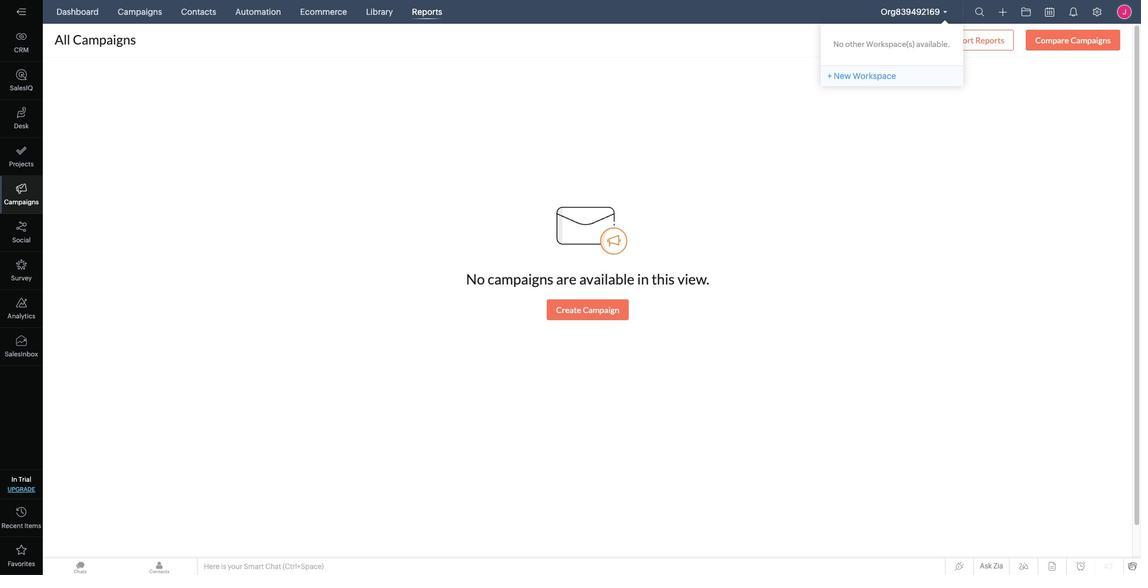 Task type: locate. For each thing, give the bounding box(es) containing it.
workspace(s)
[[867, 40, 915, 49]]

is
[[221, 563, 226, 571]]

1 horizontal spatial campaigns
[[118, 7, 162, 17]]

contacts image
[[122, 559, 197, 576]]

folder image
[[1022, 7, 1031, 17]]

search image
[[976, 7, 985, 17]]

contacts link
[[176, 0, 221, 24]]

your
[[228, 563, 243, 571]]

social link
[[0, 214, 43, 252]]

org839492169
[[881, 7, 940, 17]]

chat
[[265, 563, 281, 571]]

crm link
[[0, 24, 43, 62]]

salesiq
[[10, 84, 33, 92]]

chats image
[[43, 559, 118, 576]]

1 horizontal spatial campaigns link
[[113, 0, 167, 24]]

dashboard
[[56, 7, 99, 17]]

1 vertical spatial campaigns
[[4, 199, 39, 206]]

reports
[[412, 7, 443, 17]]

available.
[[917, 40, 951, 49]]

ecommerce link
[[296, 0, 352, 24]]

campaigns link
[[113, 0, 167, 24], [0, 176, 43, 214]]

campaigns link down projects in the top left of the page
[[0, 176, 43, 214]]

desk link
[[0, 100, 43, 138]]

quick actions image
[[999, 8, 1008, 17]]

0 horizontal spatial campaigns link
[[0, 176, 43, 214]]

here
[[204, 563, 220, 571]]

0 vertical spatial campaigns
[[118, 7, 162, 17]]

(ctrl+space)
[[283, 563, 324, 571]]

campaigns
[[118, 7, 162, 17], [4, 199, 39, 206]]

other
[[846, 40, 865, 49]]

0 vertical spatial campaigns link
[[113, 0, 167, 24]]

analytics
[[7, 313, 35, 320]]

projects
[[9, 161, 34, 168]]

reports link
[[407, 0, 447, 24]]

campaigns up the "social" link
[[4, 199, 39, 206]]

campaigns left contacts
[[118, 7, 162, 17]]

campaigns link left contacts
[[113, 0, 167, 24]]

desk
[[14, 122, 29, 130]]

salesiq link
[[0, 62, 43, 100]]

configure settings image
[[1093, 7, 1102, 17]]



Task type: describe. For each thing, give the bounding box(es) containing it.
no
[[834, 40, 844, 49]]

automation link
[[231, 0, 286, 24]]

here is your smart chat (ctrl+space)
[[204, 563, 324, 571]]

social
[[12, 237, 31, 244]]

no other workspace(s) available.
[[834, 40, 951, 49]]

dashboard link
[[52, 0, 104, 24]]

calendar image
[[1046, 7, 1055, 17]]

items
[[24, 523, 41, 530]]

upgrade
[[8, 486, 35, 493]]

0 horizontal spatial campaigns
[[4, 199, 39, 206]]

salesinbox
[[5, 351, 38, 358]]

in trial upgrade
[[8, 476, 35, 493]]

salesinbox link
[[0, 328, 43, 366]]

new
[[834, 71, 852, 81]]

trial
[[19, 476, 31, 483]]

automation
[[235, 7, 281, 17]]

ask
[[980, 563, 992, 571]]

smart
[[244, 563, 264, 571]]

library link
[[361, 0, 398, 24]]

zia
[[994, 563, 1004, 571]]

analytics link
[[0, 290, 43, 328]]

library
[[366, 7, 393, 17]]

notifications image
[[1069, 7, 1079, 17]]

1 vertical spatial campaigns link
[[0, 176, 43, 214]]

workspace
[[853, 71, 897, 81]]

survey link
[[0, 252, 43, 290]]

projects link
[[0, 138, 43, 176]]

favorites
[[8, 561, 35, 568]]

contacts
[[181, 7, 216, 17]]

ecommerce
[[300, 7, 347, 17]]

recent
[[2, 523, 23, 530]]

survey
[[11, 275, 32, 282]]

in
[[11, 476, 17, 483]]

+ new workspace
[[828, 71, 897, 81]]

ask zia
[[980, 563, 1004, 571]]

crm
[[14, 46, 29, 54]]

+
[[828, 71, 832, 81]]

recent items
[[2, 523, 41, 530]]



